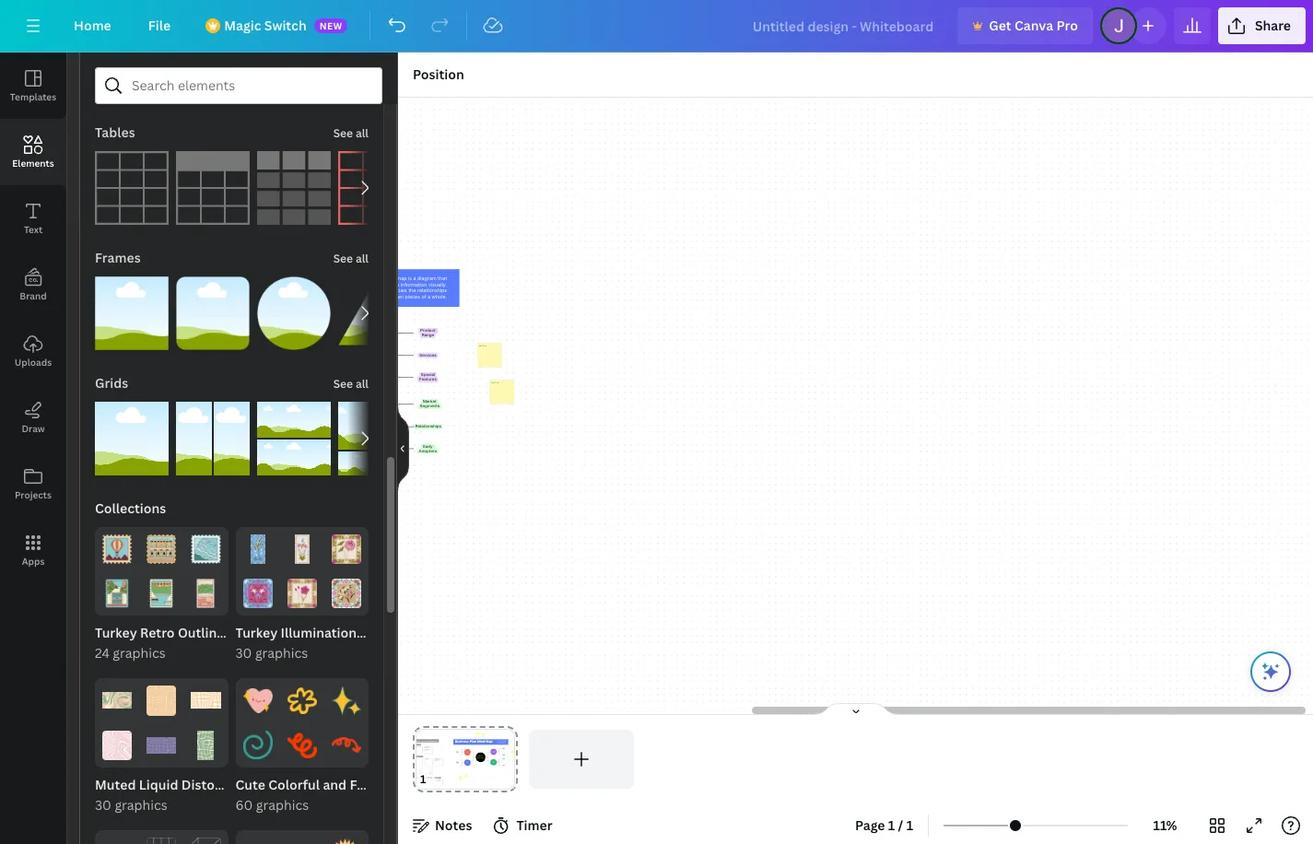 Task type: locate. For each thing, give the bounding box(es) containing it.
3 all from the top
[[356, 376, 369, 392]]

1 vertical spatial all
[[356, 251, 369, 266]]

turkey inside turkey retro outlined landmark stamps 24 graphics
[[95, 624, 137, 642]]

3 see all button from the top
[[332, 365, 370, 402]]

position button
[[406, 60, 472, 89]]

2 all from the top
[[356, 251, 369, 266]]

draw button
[[0, 384, 66, 451]]

share button
[[1218, 7, 1306, 44]]

file button
[[133, 7, 185, 44]]

30 down turkey retro outlined landmark stamps button
[[235, 645, 252, 662]]

group
[[95, 265, 169, 350], [176, 265, 250, 350], [257, 265, 331, 350], [338, 276, 412, 350]]

special
[[420, 373, 435, 377]]

backgrounds
[[244, 776, 326, 793]]

range
[[421, 333, 434, 337]]

11% button
[[1135, 811, 1195, 841]]

adopters
[[418, 449, 437, 453]]

see
[[333, 125, 353, 141], [333, 251, 353, 266], [333, 376, 353, 392]]

0 vertical spatial all
[[356, 125, 369, 141]]

untitled media image
[[102, 686, 132, 716], [147, 686, 176, 716], [191, 686, 221, 716], [102, 730, 132, 760], [147, 730, 176, 760], [191, 730, 221, 760]]

text
[[24, 223, 42, 236]]

share
[[1255, 17, 1291, 34]]

1 right "/"
[[907, 817, 913, 834]]

untitled media image up 'distorted'
[[191, 730, 221, 760]]

30 inside muted liquid distorted backgrounds 30 graphics
[[95, 796, 111, 813]]

a mind map is a diagram that organizes information visually. it shows the relationships between pieces of a whole.
[[376, 275, 447, 299]]

graphics down retro
[[113, 645, 166, 662]]

that
[[437, 275, 447, 281]]

features
[[419, 377, 436, 381]]

elements up text 'button'
[[12, 157, 54, 170]]

tables
[[95, 123, 135, 141]]

turkey illumination-inspired floral blocks 30 graphics
[[235, 624, 497, 662]]

elements inside button
[[12, 157, 54, 170]]

2 vertical spatial see all button
[[332, 365, 370, 402]]

graphics down "liquid"
[[115, 796, 168, 813]]

get canva pro
[[989, 17, 1078, 34]]

0 horizontal spatial cute colorful twirl image
[[243, 730, 272, 760]]

market segments
[[419, 400, 439, 408]]

1 vertical spatial elements
[[437, 776, 496, 793]]

fun
[[350, 776, 373, 793]]

home link
[[59, 7, 126, 44]]

1 see all from the top
[[333, 125, 369, 141]]

0 horizontal spatial turkey
[[95, 624, 137, 642]]

elements up 'notes'
[[437, 776, 496, 793]]

2 vertical spatial see
[[333, 376, 353, 392]]

all for tables
[[356, 125, 369, 141]]

1 horizontal spatial elements
[[437, 776, 496, 793]]

30 down the muted
[[95, 796, 111, 813]]

1 horizontal spatial a
[[427, 294, 430, 299]]

0 horizontal spatial 1
[[888, 817, 895, 834]]

a right is
[[413, 275, 416, 281]]

turkey illumination-inspired tulip and violet block image
[[287, 535, 317, 564]]

is
[[408, 275, 411, 281]]

projects
[[15, 488, 52, 501]]

services
[[419, 353, 436, 357]]

2 see all from the top
[[333, 251, 369, 266]]

timer button
[[487, 811, 560, 841]]

0 vertical spatial see all button
[[332, 114, 370, 151]]

cute colorful twirl image up cute
[[243, 730, 272, 760]]

circle frame image
[[257, 276, 331, 350]]

position
[[413, 65, 464, 83]]

1 see from the top
[[333, 125, 353, 141]]

3 add this table to the canvas image from the left
[[257, 151, 331, 225]]

turkey retro outlined landmark stamps 24 graphics
[[95, 624, 349, 662]]

rounded square frame image
[[176, 276, 250, 350]]

0 vertical spatial see
[[333, 125, 353, 141]]

mind
[[383, 275, 395, 281]]

1 see all button from the top
[[332, 114, 370, 151]]

home
[[74, 17, 111, 34]]

apps button
[[0, 517, 66, 583]]

1 vertical spatial a
[[427, 294, 430, 299]]

0 vertical spatial elements
[[12, 157, 54, 170]]

add this table to the canvas image
[[95, 151, 169, 225], [176, 151, 250, 225], [257, 151, 331, 225], [338, 151, 412, 225]]

elements inside cute colorful and fun freeform elements 60 graphics
[[437, 776, 496, 793]]

0 vertical spatial 30
[[235, 645, 252, 662]]

brand
[[20, 289, 47, 302]]

canva
[[1015, 17, 1054, 34]]

grids button
[[93, 365, 130, 402]]

1 vertical spatial see all
[[333, 251, 369, 266]]

market
[[423, 400, 436, 403]]

2 see from the top
[[333, 251, 353, 266]]

2 add this table to the canvas image from the left
[[176, 151, 250, 225]]

30
[[235, 645, 252, 662], [95, 796, 111, 813]]

elements
[[12, 157, 54, 170], [437, 776, 496, 793]]

untitled media image left cute colorful heart with sparkles image
[[191, 686, 221, 716]]

see for frames
[[333, 251, 353, 266]]

1 1 from the left
[[888, 817, 895, 834]]

1 horizontal spatial cute colorful twirl image
[[287, 730, 317, 760]]

switch
[[264, 17, 307, 34]]

1 left "/"
[[888, 817, 895, 834]]

60
[[235, 796, 253, 813]]

see all button
[[332, 114, 370, 151], [332, 240, 370, 276], [332, 365, 370, 402]]

turkey illumination-inspired floral blocks button
[[235, 623, 497, 644]]

turkey retro outlined landmark stamps button
[[95, 623, 349, 644]]

1 vertical spatial 30
[[95, 796, 111, 813]]

1 all from the top
[[356, 125, 369, 141]]

cute colorful twirl image
[[243, 730, 272, 760], [287, 730, 317, 760]]

see all
[[333, 125, 369, 141], [333, 251, 369, 266], [333, 376, 369, 392]]

cute
[[235, 776, 265, 793]]

1 add this table to the canvas image from the left
[[95, 151, 169, 225]]

side panel tab list
[[0, 53, 66, 583]]

early adopters
[[418, 444, 437, 453]]

4 add this table to the canvas image from the left
[[338, 151, 412, 225]]

3 see all from the top
[[333, 376, 369, 392]]

shows
[[392, 287, 407, 293]]

2 vertical spatial see all
[[333, 376, 369, 392]]

graphics inside muted liquid distorted backgrounds 30 graphics
[[115, 796, 168, 813]]

distorted
[[181, 776, 241, 793]]

turkey up 24
[[95, 624, 137, 642]]

templates
[[10, 90, 56, 103]]

new
[[319, 19, 343, 32]]

turkey retro outlined cappadocia stamp image
[[102, 535, 132, 564]]

3 see from the top
[[333, 376, 353, 392]]

1 horizontal spatial 1
[[907, 817, 913, 834]]

frames
[[95, 249, 141, 266]]

graphics down landmark
[[255, 645, 308, 662]]

turkey for 24
[[95, 624, 137, 642]]

0 horizontal spatial elements
[[12, 157, 54, 170]]

notes
[[435, 817, 472, 834]]

all for frames
[[356, 251, 369, 266]]

magic switch
[[224, 17, 307, 34]]

main menu bar
[[0, 0, 1313, 53]]

untitled media image up the muted
[[102, 730, 132, 760]]

0 horizontal spatial a
[[413, 275, 416, 281]]

1 horizontal spatial turkey
[[235, 624, 278, 642]]

cute colorful bloom image
[[287, 686, 317, 716]]

turkey illumination-inspired jasmine and tulip block image
[[243, 535, 272, 564]]

1 vertical spatial see all button
[[332, 240, 370, 276]]

all
[[356, 125, 369, 141], [356, 251, 369, 266], [356, 376, 369, 392]]

stamps
[[301, 624, 349, 642]]

muted liquid distorted backgrounds button
[[95, 775, 326, 795]]

information
[[400, 281, 427, 287]]

graphics down backgrounds
[[256, 796, 309, 813]]

muted liquid distorted backgrounds 30 graphics
[[95, 776, 326, 813]]

see all button for frames
[[332, 240, 370, 276]]

0 vertical spatial see all
[[333, 125, 369, 141]]

square frame image
[[95, 276, 169, 350]]

1 turkey from the left
[[95, 624, 137, 642]]

1 horizontal spatial 30
[[235, 645, 252, 662]]

magic
[[224, 17, 261, 34]]

1 cute colorful twirl image from the left
[[243, 730, 272, 760]]

turkey inside turkey illumination-inspired floral blocks 30 graphics
[[235, 624, 278, 642]]

cute colorful twirl image up colorful at left bottom
[[287, 730, 317, 760]]

1 vertical spatial see
[[333, 251, 353, 266]]

relationships
[[415, 424, 441, 428]]

lined textured halftone sun shape image
[[332, 837, 361, 844]]

2 see all button from the top
[[332, 240, 370, 276]]

0 vertical spatial a
[[413, 275, 416, 281]]

0 horizontal spatial 30
[[95, 796, 111, 813]]

a right of
[[427, 294, 430, 299]]

2 vertical spatial all
[[356, 376, 369, 392]]

map
[[396, 275, 406, 281]]

templates button
[[0, 53, 66, 119]]

untitled media image down 24
[[102, 686, 132, 716]]

segments
[[419, 404, 439, 408]]

2 turkey from the left
[[235, 624, 278, 642]]

tables button
[[93, 114, 137, 151]]

turkey down turkey illumination-inspired lily, tulip and violet block 'icon'
[[235, 624, 278, 642]]



Task type: vqa. For each thing, say whether or not it's contained in the screenshot.
Sort by button at the right bottom of the page
no



Task type: describe. For each thing, give the bounding box(es) containing it.
it
[[387, 287, 390, 293]]

graphics inside turkey retro outlined landmark stamps 24 graphics
[[113, 645, 166, 662]]

turkey retro outlined ephesus stamp image
[[147, 535, 176, 564]]

get
[[989, 17, 1012, 34]]

organizes
[[376, 281, 399, 287]]

muted
[[95, 776, 136, 793]]

turkey for 30
[[235, 624, 278, 642]]

get canva pro button
[[958, 7, 1093, 44]]

see all button for tables
[[332, 114, 370, 151]]

see all button for grids
[[332, 365, 370, 402]]

cute colorful twirly arrow image
[[332, 730, 361, 760]]

illumination-
[[281, 624, 362, 642]]

turkey illumination-inspired lotus, carnation, and violet image
[[332, 535, 361, 564]]

product
[[420, 328, 435, 332]]

inspired
[[362, 624, 413, 642]]

between
[[383, 294, 403, 299]]

Design title text field
[[738, 7, 950, 44]]

early
[[423, 444, 432, 448]]

see for grids
[[333, 376, 353, 392]]

graphics inside turkey illumination-inspired floral blocks 30 graphics
[[255, 645, 308, 662]]

turkey retro outlined pamukkale calcium pools stamp image
[[191, 535, 221, 564]]

cute colorful and fun freeform elements button
[[235, 775, 496, 795]]

untitled media image down retro
[[147, 686, 176, 716]]

elements button
[[0, 119, 66, 185]]

file
[[148, 17, 171, 34]]

timer
[[517, 817, 553, 834]]

projects button
[[0, 451, 66, 517]]

page
[[855, 817, 885, 834]]

whole.
[[431, 294, 447, 299]]

see all for frames
[[333, 251, 369, 266]]

and
[[323, 776, 347, 793]]

cute colorful heart with sparkles image
[[243, 686, 272, 716]]

hide image
[[397, 404, 409, 493]]

graphics inside cute colorful and fun freeform elements 60 graphics
[[256, 796, 309, 813]]

pro
[[1057, 17, 1078, 34]]

cute colorful sparkles image
[[332, 686, 361, 716]]

11%
[[1153, 817, 1177, 834]]

2 1 from the left
[[907, 817, 913, 834]]

turkey illumination-inspired lily, tulip and violet block image
[[243, 579, 272, 609]]

untitled media image up "liquid"
[[147, 730, 176, 760]]

turkey retro outlined bodrum stamp image
[[102, 579, 132, 609]]

30 inside turkey illumination-inspired floral blocks 30 graphics
[[235, 645, 252, 662]]

uploads button
[[0, 318, 66, 384]]

/
[[898, 817, 903, 834]]

see all for tables
[[333, 125, 369, 141]]

cute colorful and fun freeform elements 60 graphics
[[235, 776, 496, 813]]

turkey retro outlined lake tuz stamp image
[[191, 579, 221, 609]]

colorful
[[268, 776, 320, 793]]

turkey illumination-inspired gillyflower and violet block image
[[287, 579, 317, 609]]

landmark
[[236, 624, 298, 642]]

blocks
[[455, 624, 497, 642]]

relationships
[[417, 287, 447, 293]]

page 1 image
[[413, 730, 518, 789]]

text button
[[0, 185, 66, 252]]

the
[[408, 287, 416, 293]]

apps
[[22, 555, 45, 568]]

visually.
[[428, 281, 447, 287]]

diagram
[[417, 275, 436, 281]]

all for grids
[[356, 376, 369, 392]]

pieces
[[405, 294, 420, 299]]

retro
[[140, 624, 175, 642]]

uploads
[[15, 356, 52, 369]]

frames button
[[93, 240, 143, 276]]

draw
[[22, 422, 45, 435]]

2 cute colorful twirl image from the left
[[287, 730, 317, 760]]

see for tables
[[333, 125, 353, 141]]

hide pages image
[[811, 702, 900, 717]]

liquid
[[139, 776, 178, 793]]

product range
[[420, 328, 435, 337]]

floral
[[416, 624, 452, 642]]

turkey retro outlined mediterranean stamp image
[[147, 579, 176, 609]]

a
[[379, 275, 382, 281]]

brand button
[[0, 252, 66, 318]]

turkey illumination-inspired jasmine, tulip and gillyflower image
[[332, 579, 361, 609]]

outlined
[[178, 624, 233, 642]]

notes button
[[406, 811, 480, 841]]

collections
[[95, 500, 166, 517]]

Search elements search field
[[132, 68, 346, 103]]

freeform
[[376, 776, 434, 793]]

Page title text field
[[434, 770, 441, 789]]

canva assistant image
[[1260, 661, 1282, 683]]

grids
[[95, 374, 128, 392]]

see all for grids
[[333, 376, 369, 392]]

triangle up frame image
[[338, 276, 412, 350]]

of
[[421, 294, 426, 299]]

24
[[95, 645, 110, 662]]

page 1 / 1
[[855, 817, 913, 834]]



